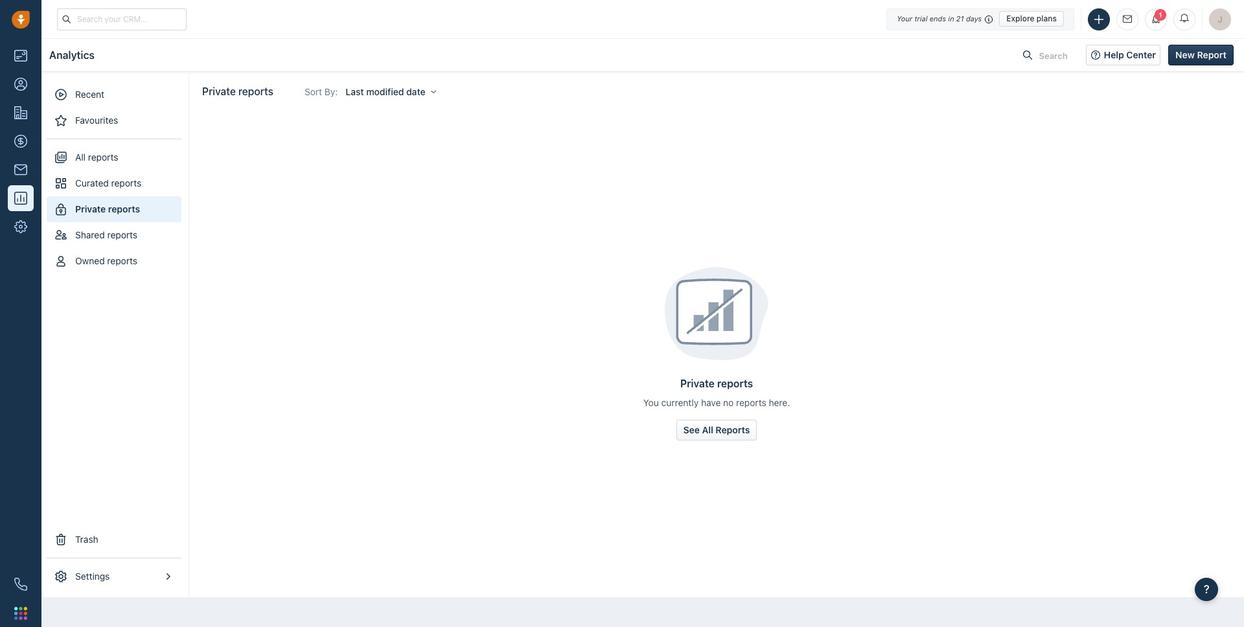 Task type: vqa. For each thing, say whether or not it's contained in the screenshot.
and
no



Task type: locate. For each thing, give the bounding box(es) containing it.
explore
[[1007, 14, 1035, 23]]

your
[[897, 14, 913, 23]]

phone image
[[14, 578, 27, 591]]

Search your CRM... text field
[[57, 8, 187, 30]]



Task type: describe. For each thing, give the bounding box(es) containing it.
ends
[[930, 14, 946, 23]]

21
[[957, 14, 964, 23]]

1
[[1159, 11, 1163, 18]]

trial
[[915, 14, 928, 23]]

1 link
[[1145, 8, 1167, 30]]

explore plans
[[1007, 14, 1057, 23]]

phone element
[[8, 572, 34, 598]]

freshworks switcher image
[[14, 607, 27, 620]]

in
[[948, 14, 955, 23]]

your trial ends in 21 days
[[897, 14, 982, 23]]

plans
[[1037, 14, 1057, 23]]

explore plans link
[[1000, 11, 1064, 27]]

days
[[966, 14, 982, 23]]



